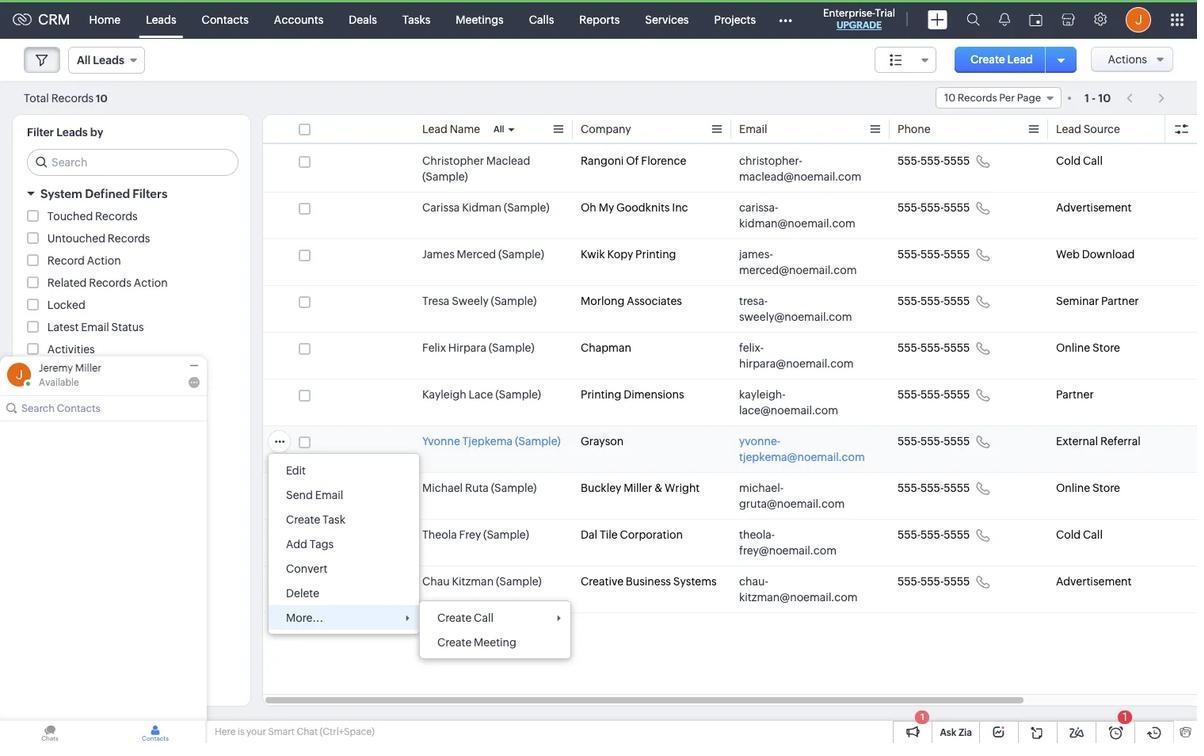Task type: locate. For each thing, give the bounding box(es) containing it.
total
[[24, 92, 49, 104]]

555-555-5555 for james- merced@noemail.com
[[898, 248, 970, 261]]

0 vertical spatial advertisement
[[1056, 201, 1132, 214]]

felix hirpara (sample) link
[[422, 340, 535, 356]]

lace
[[469, 388, 493, 401]]

1 vertical spatial cold
[[1056, 529, 1081, 541]]

kopy
[[607, 248, 633, 261]]

0 vertical spatial miller
[[75, 362, 102, 374]]

filter by fields
[[40, 418, 123, 431]]

sweely
[[452, 295, 489, 307]]

create meeting
[[437, 636, 517, 649]]

store down seminar partner on the right of page
[[1093, 342, 1120, 354]]

action
[[87, 254, 121, 267], [134, 277, 168, 289]]

5555 for tresa- sweely@noemail.com
[[944, 295, 970, 307]]

2 vertical spatial email
[[315, 489, 343, 502]]

5555 for carissa- kidman@noemail.com
[[944, 201, 970, 214]]

calls link
[[517, 0, 567, 38]]

online store down seminar partner on the right of page
[[1056, 342, 1120, 354]]

status
[[111, 321, 144, 334]]

crm link
[[13, 11, 70, 28]]

0 vertical spatial cold
[[1056, 155, 1081, 167]]

cold for christopher- maclead@noemail.com
[[1056, 155, 1081, 167]]

kayleigh- lace@noemail.com link
[[739, 387, 866, 418]]

company
[[581, 123, 631, 136]]

5 5555 from the top
[[944, 342, 970, 354]]

touched records
[[47, 210, 138, 223]]

total records 10
[[24, 92, 108, 104]]

0 vertical spatial online
[[1056, 342, 1091, 354]]

(sample) for yvonne tjepkema (sample)
[[515, 435, 561, 448]]

(sample) right ruta
[[491, 482, 537, 495]]

(sample) for chau kitzman (sample)
[[496, 575, 542, 588]]

&
[[655, 482, 663, 495]]

9 5555 from the top
[[944, 529, 970, 541]]

4 5555 from the top
[[944, 295, 970, 307]]

3 555-555-5555 from the top
[[898, 248, 970, 261]]

yvonne- tjepkema@noemail.com link
[[739, 434, 866, 465]]

555-555-5555 for tresa- sweely@noemail.com
[[898, 295, 970, 307]]

reports
[[580, 13, 620, 26]]

(sample) for carissa kidman (sample)
[[504, 201, 550, 214]]

tags
[[310, 538, 334, 551]]

1 vertical spatial action
[[134, 277, 168, 289]]

(sample) right kidman
[[504, 201, 550, 214]]

carissa
[[422, 201, 460, 214]]

5555 for christopher- maclead@noemail.com
[[944, 155, 970, 167]]

tjepkema@noemail.com
[[739, 451, 865, 464]]

2 555-555-5555 from the top
[[898, 201, 970, 214]]

christopher- maclead@noemail.com link
[[739, 153, 866, 185]]

1 cold call from the top
[[1056, 155, 1103, 167]]

(sample) right tjepkema
[[515, 435, 561, 448]]

miller
[[75, 362, 102, 374], [624, 482, 652, 495]]

available
[[39, 377, 79, 388]]

system defined filters
[[40, 187, 167, 201]]

1 vertical spatial call
[[1083, 529, 1103, 541]]

4 555-555-5555 from the top
[[898, 295, 970, 307]]

0 vertical spatial cold call
[[1056, 155, 1103, 167]]

partner up external
[[1056, 388, 1094, 401]]

record action
[[47, 254, 121, 267]]

christopher- maclead@noemail.com
[[739, 155, 862, 183]]

reports link
[[567, 0, 633, 38]]

services link
[[633, 0, 702, 38]]

miller for jeremy
[[75, 362, 102, 374]]

555-555-5555 for yvonne- tjepkema@noemail.com
[[898, 435, 970, 448]]

untouched
[[47, 232, 105, 245]]

0 horizontal spatial leads
[[56, 126, 88, 139]]

1 555-555-5555 from the top
[[898, 155, 970, 167]]

lead for lead source
[[1056, 123, 1082, 136]]

1 vertical spatial cold call
[[1056, 529, 1103, 541]]

555-555-5555 for christopher- maclead@noemail.com
[[898, 155, 970, 167]]

online store
[[1056, 342, 1120, 354], [1056, 482, 1120, 495]]

chau- kitzman@noemail.com link
[[739, 574, 866, 605]]

row group containing christopher maclead (sample)
[[263, 146, 1197, 613]]

enterprise-trial upgrade
[[823, 7, 896, 31]]

(sample) for theola frey (sample)
[[484, 529, 529, 541]]

maclead@noemail.com
[[739, 170, 862, 183]]

action up status
[[134, 277, 168, 289]]

records up the filter leads by on the left top of the page
[[51, 92, 94, 104]]

(sample) right lace
[[496, 388, 541, 401]]

source
[[1084, 123, 1121, 136]]

projects link
[[702, 0, 769, 38]]

records down defined
[[95, 210, 138, 223]]

lead inside the create lead button
[[1008, 53, 1033, 66]]

chau
[[422, 575, 450, 588]]

leads left the by
[[56, 126, 88, 139]]

printing right kopy
[[636, 248, 676, 261]]

5 555-555-5555 from the top
[[898, 342, 970, 354]]

michael- gruta@noemail.com
[[739, 482, 845, 510]]

cold call for christopher- maclead@noemail.com
[[1056, 155, 1103, 167]]

0 horizontal spatial email
[[81, 321, 109, 334]]

10 for 1 - 10
[[1099, 92, 1111, 104]]

carissa- kidman@noemail.com
[[739, 201, 856, 230]]

create for create meeting
[[437, 636, 472, 649]]

filters
[[133, 187, 167, 201]]

0 vertical spatial store
[[1093, 342, 1120, 354]]

action up related records action
[[87, 254, 121, 267]]

1 horizontal spatial 10
[[1099, 92, 1111, 104]]

creative
[[581, 575, 624, 588]]

0 vertical spatial printing
[[636, 248, 676, 261]]

6 555-555-5555 from the top
[[898, 388, 970, 401]]

0 horizontal spatial lead
[[422, 123, 448, 136]]

miller for buckley
[[624, 482, 652, 495]]

seminar partner
[[1056, 295, 1139, 307]]

yvonne
[[422, 435, 460, 448]]

dal tile corporation
[[581, 529, 683, 541]]

email up "christopher-"
[[739, 123, 768, 136]]

0 vertical spatial action
[[87, 254, 121, 267]]

555-555-5555 for theola- frey@noemail.com
[[898, 529, 970, 541]]

1 horizontal spatial email
[[315, 489, 343, 502]]

online down seminar
[[1056, 342, 1091, 354]]

morlong associates
[[581, 295, 682, 307]]

cold call for theola- frey@noemail.com
[[1056, 529, 1103, 541]]

enterprise-
[[823, 7, 875, 19]]

systems
[[673, 575, 717, 588]]

1 vertical spatial online
[[1056, 482, 1091, 495]]

meetings link
[[443, 0, 517, 38]]

Search text field
[[28, 150, 238, 175]]

partner
[[1102, 295, 1139, 307], [1056, 388, 1094, 401]]

home link
[[77, 0, 133, 38]]

7 555-555-5555 from the top
[[898, 435, 970, 448]]

0 vertical spatial email
[[739, 123, 768, 136]]

1 cold from the top
[[1056, 155, 1081, 167]]

miller inside row group
[[624, 482, 652, 495]]

1 horizontal spatial lead
[[1008, 53, 1033, 66]]

0 horizontal spatial action
[[87, 254, 121, 267]]

(sample) for kayleigh lace (sample)
[[496, 388, 541, 401]]

navigation
[[1119, 86, 1174, 109]]

1 vertical spatial online store
[[1056, 482, 1120, 495]]

create for create call
[[437, 612, 472, 624]]

0 horizontal spatial 10
[[96, 92, 108, 104]]

frey
[[459, 529, 481, 541]]

(sample) right hirpara
[[489, 342, 535, 354]]

555-555-5555 for carissa- kidman@noemail.com
[[898, 201, 970, 214]]

(sample) right merced
[[499, 248, 544, 261]]

actions
[[1108, 53, 1148, 66]]

chat
[[297, 727, 318, 738]]

0 vertical spatial filter
[[27, 126, 54, 139]]

create for create lead
[[971, 53, 1006, 66]]

1 horizontal spatial leads
[[146, 13, 176, 26]]

filter leads by
[[27, 126, 103, 139]]

10 555-555-5555 from the top
[[898, 575, 970, 588]]

printing up "grayson"
[[581, 388, 622, 401]]

records down record action
[[89, 277, 131, 289]]

(sample) for michael ruta (sample)
[[491, 482, 537, 495]]

(sample) inside christopher maclead (sample)
[[422, 170, 468, 183]]

5555 for yvonne- tjepkema@noemail.com
[[944, 435, 970, 448]]

records for related
[[89, 277, 131, 289]]

email up task
[[315, 489, 343, 502]]

2 cold call from the top
[[1056, 529, 1103, 541]]

3 5555 from the top
[[944, 248, 970, 261]]

ask
[[940, 728, 957, 739]]

create for create task
[[286, 514, 320, 526]]

1 vertical spatial partner
[[1056, 388, 1094, 401]]

miller left &
[[624, 482, 652, 495]]

0 vertical spatial online store
[[1056, 342, 1120, 354]]

notes
[[47, 365, 78, 378]]

chats image
[[0, 721, 100, 743]]

2 cold from the top
[[1056, 529, 1081, 541]]

email right latest at the top
[[81, 321, 109, 334]]

1 5555 from the top
[[944, 155, 970, 167]]

external referral
[[1056, 435, 1141, 448]]

7 5555 from the top
[[944, 435, 970, 448]]

create inside button
[[971, 53, 1006, 66]]

records down 'touched records'
[[108, 232, 150, 245]]

(sample) right frey on the left bottom
[[484, 529, 529, 541]]

1 horizontal spatial partner
[[1102, 295, 1139, 307]]

0 vertical spatial leads
[[146, 13, 176, 26]]

1 vertical spatial store
[[1093, 482, 1120, 495]]

partner right seminar
[[1102, 295, 1139, 307]]

external
[[1056, 435, 1099, 448]]

1 online store from the top
[[1056, 342, 1120, 354]]

Search Contacts text field
[[21, 396, 187, 421]]

send email
[[286, 489, 343, 502]]

(sample) right sweely
[[491, 295, 537, 307]]

fields
[[89, 418, 123, 431]]

gruta@noemail.com
[[739, 498, 845, 510]]

10 right - at the right of page
[[1099, 92, 1111, 104]]

1 horizontal spatial action
[[134, 277, 168, 289]]

call for christopher- maclead@noemail.com
[[1083, 155, 1103, 167]]

online down external
[[1056, 482, 1091, 495]]

10 5555 from the top
[[944, 575, 970, 588]]

miller down activities
[[75, 362, 102, 374]]

0 vertical spatial partner
[[1102, 295, 1139, 307]]

more...
[[286, 612, 323, 624]]

1 vertical spatial miller
[[624, 482, 652, 495]]

lead source
[[1056, 123, 1121, 136]]

carissa kidman (sample) link
[[422, 200, 550, 216]]

lead for lead name
[[422, 123, 448, 136]]

leads right home link
[[146, 13, 176, 26]]

lead
[[1008, 53, 1033, 66], [422, 123, 448, 136], [1056, 123, 1082, 136]]

2 5555 from the top
[[944, 201, 970, 214]]

6 5555 from the top
[[944, 388, 970, 401]]

printing dimensions
[[581, 388, 684, 401]]

kayleigh- lace@noemail.com
[[739, 388, 839, 417]]

10 up the by
[[96, 92, 108, 104]]

0 horizontal spatial miller
[[75, 362, 102, 374]]

5555
[[944, 155, 970, 167], [944, 201, 970, 214], [944, 248, 970, 261], [944, 295, 970, 307], [944, 342, 970, 354], [944, 388, 970, 401], [944, 435, 970, 448], [944, 482, 970, 495], [944, 529, 970, 541], [944, 575, 970, 588]]

my
[[599, 201, 614, 214]]

row group
[[263, 146, 1197, 613]]

2 horizontal spatial lead
[[1056, 123, 1082, 136]]

1 vertical spatial filter
[[40, 418, 69, 431]]

kayleigh lace (sample) link
[[422, 387, 541, 403]]

filter down total on the left top
[[27, 126, 54, 139]]

10 inside total records 10
[[96, 92, 108, 104]]

frey@noemail.com
[[739, 544, 837, 557]]

tresa- sweely@noemail.com link
[[739, 293, 866, 325]]

create lead
[[971, 53, 1033, 66]]

(sample) down christopher
[[422, 170, 468, 183]]

(sample) inside "link"
[[499, 248, 544, 261]]

filter left by
[[40, 418, 69, 431]]

filter inside filter by fields dropdown button
[[40, 418, 69, 431]]

1 vertical spatial advertisement
[[1056, 575, 1132, 588]]

carissa-
[[739, 201, 779, 214]]

online store down external referral
[[1056, 482, 1120, 495]]

(sample) right kitzman
[[496, 575, 542, 588]]

2 horizontal spatial email
[[739, 123, 768, 136]]

dimensions
[[624, 388, 684, 401]]

merced
[[457, 248, 496, 261]]

1 vertical spatial printing
[[581, 388, 622, 401]]

555-555-5555 for kayleigh- lace@noemail.com
[[898, 388, 970, 401]]

9 555-555-5555 from the top
[[898, 529, 970, 541]]

1 vertical spatial email
[[81, 321, 109, 334]]

0 vertical spatial call
[[1083, 155, 1103, 167]]

activities
[[47, 343, 95, 356]]

2 online store from the top
[[1056, 482, 1120, 495]]

(sample) for james merced (sample)
[[499, 248, 544, 261]]

email for latest email status
[[81, 321, 109, 334]]

store down external referral
[[1093, 482, 1120, 495]]

hirpara
[[448, 342, 487, 354]]

1 horizontal spatial miller
[[624, 482, 652, 495]]



Task type: vqa. For each thing, say whether or not it's contained in the screenshot.


Task type: describe. For each thing, give the bounding box(es) containing it.
download
[[1082, 248, 1135, 261]]

0 horizontal spatial partner
[[1056, 388, 1094, 401]]

system defined filters button
[[13, 180, 250, 208]]

kayleigh lace (sample)
[[422, 388, 541, 401]]

michael-
[[739, 482, 784, 495]]

tresa
[[422, 295, 450, 307]]

kitzman@noemail.com
[[739, 591, 858, 604]]

by
[[72, 418, 86, 431]]

accounts
[[274, 13, 324, 26]]

10 for total records 10
[[96, 92, 108, 104]]

1 advertisement from the top
[[1056, 201, 1132, 214]]

contacts image
[[105, 721, 205, 743]]

2 vertical spatial call
[[474, 612, 494, 624]]

chau kitzman (sample) link
[[422, 574, 542, 590]]

locked
[[47, 299, 85, 311]]

1 - 10
[[1085, 92, 1111, 104]]

chau-
[[739, 575, 769, 588]]

delete
[[286, 587, 319, 600]]

rangoni
[[581, 155, 624, 167]]

1 online from the top
[[1056, 342, 1091, 354]]

james
[[422, 248, 455, 261]]

(sample) for christopher maclead (sample)
[[422, 170, 468, 183]]

system
[[40, 187, 82, 201]]

8 5555 from the top
[[944, 482, 970, 495]]

8 555-555-5555 from the top
[[898, 482, 970, 495]]

filter for filter by fields
[[40, 418, 69, 431]]

theola frey (sample)
[[422, 529, 529, 541]]

add tags
[[286, 538, 334, 551]]

kwik
[[581, 248, 605, 261]]

seminar
[[1056, 295, 1099, 307]]

all
[[494, 124, 505, 134]]

phone
[[898, 123, 931, 136]]

defined
[[85, 187, 130, 201]]

chapman
[[581, 342, 632, 354]]

untouched records
[[47, 232, 150, 245]]

felix- hirpara@noemail.com
[[739, 342, 854, 370]]

deals link
[[336, 0, 390, 38]]

creative business systems
[[581, 575, 717, 588]]

michael- gruta@noemail.com link
[[739, 480, 866, 512]]

kayleigh
[[422, 388, 466, 401]]

upgrade
[[837, 20, 882, 31]]

2 store from the top
[[1093, 482, 1120, 495]]

corporation
[[620, 529, 683, 541]]

carissa kidman (sample)
[[422, 201, 550, 214]]

sweely@noemail.com
[[739, 311, 852, 323]]

touched
[[47, 210, 93, 223]]

yvonne- tjepkema@noemail.com
[[739, 435, 865, 464]]

(sample) for tresa sweely (sample)
[[491, 295, 537, 307]]

records for untouched
[[108, 232, 150, 245]]

james-
[[739, 248, 773, 261]]

edit link
[[269, 458, 419, 483]]

michael
[[422, 482, 463, 495]]

christopher maclead (sample) link
[[422, 153, 565, 185]]

5555 for theola- frey@noemail.com
[[944, 529, 970, 541]]

merced@noemail.com
[[739, 264, 857, 277]]

calls
[[529, 13, 554, 26]]

2 online from the top
[[1056, 482, 1091, 495]]

5555 for felix- hirpara@noemail.com
[[944, 342, 970, 354]]

jeremy
[[39, 362, 73, 374]]

0 horizontal spatial printing
[[581, 388, 622, 401]]

zia
[[959, 728, 972, 739]]

accounts link
[[261, 0, 336, 38]]

related records action
[[47, 277, 168, 289]]

deals
[[349, 13, 377, 26]]

kitzman
[[452, 575, 494, 588]]

1 store from the top
[[1093, 342, 1120, 354]]

name
[[450, 123, 480, 136]]

tasks link
[[390, 0, 443, 38]]

records for total
[[51, 92, 94, 104]]

tresa sweely (sample) link
[[422, 293, 537, 309]]

(sample) for felix hirpara (sample)
[[489, 342, 535, 354]]

create lead button
[[955, 47, 1049, 73]]

by
[[90, 126, 103, 139]]

felix
[[422, 342, 446, 354]]

email for send email
[[315, 489, 343, 502]]

meetings
[[456, 13, 504, 26]]

5555 for kayleigh- lace@noemail.com
[[944, 388, 970, 401]]

buckley
[[581, 482, 622, 495]]

5555 for james- merced@noemail.com
[[944, 248, 970, 261]]

web download
[[1056, 248, 1135, 261]]

meeting
[[474, 636, 517, 649]]

yvonne tjepkema (sample) link
[[422, 434, 561, 449]]

convert
[[286, 563, 328, 575]]

hirpara@noemail.com
[[739, 357, 854, 370]]

wright
[[665, 482, 700, 495]]

michael ruta (sample) link
[[422, 480, 537, 496]]

contacts
[[202, 13, 249, 26]]

felix hirpara (sample)
[[422, 342, 535, 354]]

1 horizontal spatial printing
[[636, 248, 676, 261]]

555-555-5555 for felix- hirpara@noemail.com
[[898, 342, 970, 354]]

inc
[[672, 201, 688, 214]]

filter for filter leads by
[[27, 126, 54, 139]]

theola
[[422, 529, 457, 541]]

2 advertisement from the top
[[1056, 575, 1132, 588]]

records for touched
[[95, 210, 138, 223]]

yvonne-
[[739, 435, 781, 448]]

call for theola- frey@noemail.com
[[1083, 529, 1103, 541]]

1 vertical spatial leads
[[56, 126, 88, 139]]

theola-
[[739, 529, 775, 541]]

cold for theola- frey@noemail.com
[[1056, 529, 1081, 541]]

maclead
[[486, 155, 530, 167]]

rangoni of florence
[[581, 155, 687, 167]]

christopher
[[422, 155, 484, 167]]

tresa- sweely@noemail.com
[[739, 295, 852, 323]]

james merced (sample) link
[[422, 246, 544, 262]]



